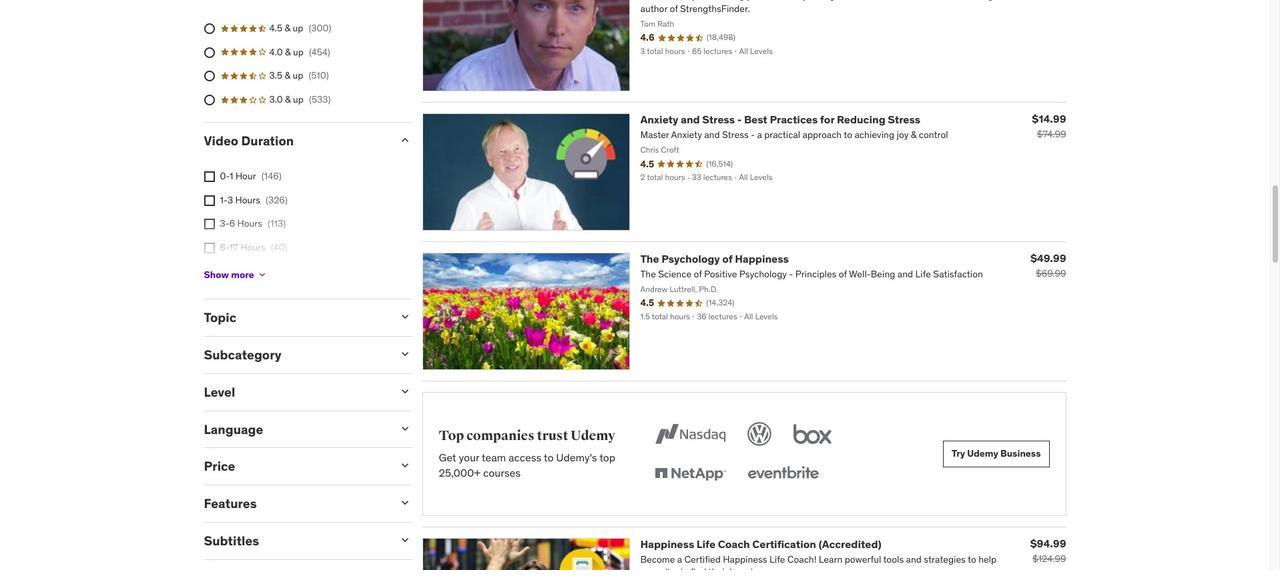 Task type: locate. For each thing, give the bounding box(es) containing it.
show more
[[204, 269, 254, 281]]

2 stress from the left
[[888, 113, 921, 126]]

top companies trust udemy get your team access to udemy's top 25,000+ courses
[[439, 428, 616, 480]]

happiness life coach certification  (accredited) link
[[641, 538, 882, 551]]

level button
[[204, 384, 388, 400]]

3 xsmall image from the top
[[204, 219, 215, 230]]

happiness right 'of' at the top right of page
[[735, 252, 789, 266]]

xsmall image left 1-
[[204, 195, 215, 206]]

25,000+
[[439, 466, 481, 480]]

$49.99 $69.99
[[1031, 252, 1067, 280]]

up left (533)
[[293, 93, 304, 105]]

1 vertical spatial happiness
[[641, 538, 695, 551]]

& right 4.0
[[285, 46, 291, 58]]

more
[[231, 269, 254, 281]]

$49.99
[[1031, 252, 1067, 265]]

happiness
[[735, 252, 789, 266], [641, 538, 695, 551]]

up left (510) at the top of the page
[[293, 70, 303, 82]]

up left (454)
[[293, 46, 304, 58]]

team
[[482, 451, 506, 465]]

for
[[820, 113, 835, 126]]

volkswagen image
[[745, 420, 775, 449]]

2 small image from the top
[[398, 385, 412, 398]]

xsmall image left 3-
[[204, 219, 215, 230]]

0 vertical spatial happiness
[[735, 252, 789, 266]]

(40)
[[271, 242, 287, 254]]

hour
[[236, 170, 256, 182]]

&
[[285, 22, 291, 34], [285, 46, 291, 58], [285, 70, 291, 82], [285, 93, 291, 105]]

& right 4.5
[[285, 22, 291, 34]]

up left (300)
[[293, 22, 303, 34]]

and
[[681, 113, 700, 126]]

udemy up top
[[571, 428, 616, 445]]

0-1 hour (146)
[[220, 170, 282, 182]]

try
[[952, 448, 965, 460]]

3.0 & up (533)
[[269, 93, 331, 105]]

3.0
[[269, 93, 283, 105]]

(300)
[[309, 22, 331, 34]]

(113)
[[268, 218, 286, 230]]

4.0 & up (454)
[[269, 46, 330, 58]]

$74.99
[[1037, 128, 1067, 140]]

4.0
[[269, 46, 283, 58]]

stress right reducing
[[888, 113, 921, 126]]

box image
[[791, 420, 835, 449]]

small image for video duration
[[398, 134, 412, 147]]

stress left '-'
[[702, 113, 735, 126]]

1 vertical spatial udemy
[[967, 448, 999, 460]]

hours right 3
[[235, 194, 260, 206]]

trust
[[537, 428, 568, 445]]

small image
[[398, 134, 412, 147], [398, 311, 412, 324], [398, 460, 412, 473], [398, 534, 412, 547]]

get
[[439, 451, 456, 465]]

(533)
[[309, 93, 331, 105]]

up for 4.5 & up
[[293, 22, 303, 34]]

hours for 3-6 hours
[[237, 218, 262, 230]]

4 small image from the top
[[398, 534, 412, 547]]

2 xsmall image from the top
[[204, 195, 215, 206]]

hours
[[235, 194, 260, 206], [237, 218, 262, 230], [240, 242, 266, 254], [237, 265, 262, 277]]

subcategory button
[[204, 347, 388, 363]]

subcategory
[[204, 347, 282, 363]]

1-
[[220, 194, 228, 206]]

language
[[204, 422, 263, 438]]

0 vertical spatial udemy
[[571, 428, 616, 445]]

xsmall image for 1-
[[204, 195, 215, 206]]

1 small image from the top
[[398, 348, 412, 361]]

hours right 6 at the left of the page
[[237, 218, 262, 230]]

0-
[[220, 170, 230, 182]]

top
[[600, 451, 616, 465]]

practices
[[770, 113, 818, 126]]

1 horizontal spatial xsmall image
[[257, 270, 267, 281]]

small image for topic
[[398, 311, 412, 324]]

hours right the 17 on the top left
[[240, 242, 266, 254]]

small image for subcategory
[[398, 348, 412, 361]]

courses
[[483, 466, 521, 480]]

business
[[1001, 448, 1041, 460]]

xsmall image
[[204, 243, 215, 254], [257, 270, 267, 281]]

(146)
[[262, 170, 282, 182]]

0 vertical spatial xsmall image
[[204, 243, 215, 254]]

up
[[293, 22, 303, 34], [293, 46, 304, 58], [293, 70, 303, 82], [293, 93, 304, 105]]

3 small image from the top
[[398, 460, 412, 473]]

topic button
[[204, 310, 388, 326]]

1 vertical spatial xsmall image
[[204, 195, 215, 206]]

udemy
[[571, 428, 616, 445], [967, 448, 999, 460]]

xsmall image
[[204, 172, 215, 182], [204, 195, 215, 206], [204, 219, 215, 230]]

6
[[229, 218, 235, 230]]

1 horizontal spatial stress
[[888, 113, 921, 126]]

(454)
[[309, 46, 330, 58]]

topic
[[204, 310, 236, 326]]

show more button
[[204, 262, 267, 289]]

features
[[204, 496, 257, 512]]

$14.99 $74.99
[[1032, 112, 1067, 140]]

1 horizontal spatial happiness
[[735, 252, 789, 266]]

try udemy business
[[952, 448, 1041, 460]]

xsmall image left 6-
[[204, 243, 215, 254]]

1 xsmall image from the top
[[204, 172, 215, 182]]

top
[[439, 428, 464, 445]]

small image
[[398, 348, 412, 361], [398, 385, 412, 398], [398, 422, 412, 436], [398, 497, 412, 510]]

eventbrite image
[[745, 460, 822, 489]]

happiness left life
[[641, 538, 695, 551]]

xsmall image right more
[[257, 270, 267, 281]]

netapp image
[[652, 460, 729, 489]]

3-
[[220, 218, 229, 230]]

0 vertical spatial xsmall image
[[204, 172, 215, 182]]

& right 3.5
[[285, 70, 291, 82]]

try udemy business link
[[943, 441, 1050, 468]]

xsmall image left "0-" at the top
[[204, 172, 215, 182]]

1 vertical spatial xsmall image
[[257, 270, 267, 281]]

0 horizontal spatial stress
[[702, 113, 735, 126]]

xsmall image for 0-
[[204, 172, 215, 182]]

2 small image from the top
[[398, 311, 412, 324]]

& for 3.5
[[285, 70, 291, 82]]

& right "3.0"
[[285, 93, 291, 105]]

0 horizontal spatial xsmall image
[[204, 243, 215, 254]]

3 small image from the top
[[398, 422, 412, 436]]

17+
[[220, 265, 235, 277]]

udemy right try
[[967, 448, 999, 460]]

4 small image from the top
[[398, 497, 412, 510]]

xsmall image inside "show more" button
[[257, 270, 267, 281]]

2 vertical spatial xsmall image
[[204, 219, 215, 230]]

level
[[204, 384, 235, 400]]

1 small image from the top
[[398, 134, 412, 147]]

$69.99
[[1036, 268, 1067, 280]]

0 horizontal spatial udemy
[[571, 428, 616, 445]]

stress
[[702, 113, 735, 126], [888, 113, 921, 126]]



Task type: vqa. For each thing, say whether or not it's contained in the screenshot.
Automation:
no



Task type: describe. For each thing, give the bounding box(es) containing it.
anxiety and stress - best practices for reducing stress
[[641, 113, 921, 126]]

3.5 & up (510)
[[269, 70, 329, 82]]

nasdaq image
[[652, 420, 729, 449]]

up for 3.5 & up
[[293, 70, 303, 82]]

life
[[697, 538, 716, 551]]

1 horizontal spatial udemy
[[967, 448, 999, 460]]

to
[[544, 451, 554, 465]]

duration
[[241, 133, 294, 149]]

$94.99
[[1031, 537, 1067, 551]]

17+ hours
[[220, 265, 262, 277]]

features button
[[204, 496, 388, 512]]

-
[[738, 113, 742, 126]]

the psychology of happiness link
[[641, 252, 789, 266]]

coach
[[718, 538, 750, 551]]

reducing
[[837, 113, 886, 126]]

up for 4.0 & up
[[293, 46, 304, 58]]

(510)
[[309, 70, 329, 82]]

1-3 hours (326)
[[220, 194, 288, 206]]

$124.99
[[1033, 553, 1067, 565]]

price button
[[204, 459, 388, 475]]

of
[[723, 252, 733, 266]]

$94.99 $124.99
[[1031, 537, 1067, 565]]

video duration
[[204, 133, 294, 149]]

hours right 17+ on the left top of page
[[237, 265, 262, 277]]

1 stress from the left
[[702, 113, 735, 126]]

anxiety
[[641, 113, 679, 126]]

6-17 hours (40)
[[220, 242, 287, 254]]

certification
[[753, 538, 816, 551]]

4.5 & up (300)
[[269, 22, 331, 34]]

& for 4.5
[[285, 22, 291, 34]]

psychology
[[662, 252, 720, 266]]

small image for features
[[398, 497, 412, 510]]

small image for level
[[398, 385, 412, 398]]

udemy's
[[556, 451, 597, 465]]

companies
[[467, 428, 535, 445]]

hours for 6-17 hours
[[240, 242, 266, 254]]

small image for price
[[398, 460, 412, 473]]

video duration button
[[204, 133, 388, 149]]

$14.99
[[1032, 112, 1067, 126]]

your
[[459, 451, 479, 465]]

xsmall image for 3-
[[204, 219, 215, 230]]

price
[[204, 459, 235, 475]]

language button
[[204, 422, 388, 438]]

0 horizontal spatial happiness
[[641, 538, 695, 551]]

access
[[509, 451, 542, 465]]

udemy inside top companies trust udemy get your team access to udemy's top 25,000+ courses
[[571, 428, 616, 445]]

(326)
[[266, 194, 288, 206]]

& for 3.0
[[285, 93, 291, 105]]

anxiety and stress - best practices for reducing stress link
[[641, 113, 921, 126]]

the
[[641, 252, 659, 266]]

& for 4.0
[[285, 46, 291, 58]]

small image for subtitles
[[398, 534, 412, 547]]

4.5
[[269, 22, 282, 34]]

(accredited)
[[819, 538, 882, 551]]

3
[[228, 194, 233, 206]]

3.5
[[269, 70, 282, 82]]

1
[[230, 170, 233, 182]]

hours for 1-3 hours
[[235, 194, 260, 206]]

show
[[204, 269, 229, 281]]

video
[[204, 133, 238, 149]]

the psychology of happiness
[[641, 252, 789, 266]]

3-6 hours (113)
[[220, 218, 286, 230]]

subtitles button
[[204, 533, 388, 549]]

happiness life coach certification  (accredited)
[[641, 538, 882, 551]]

up for 3.0 & up
[[293, 93, 304, 105]]

17
[[229, 242, 238, 254]]

small image for language
[[398, 422, 412, 436]]

6-
[[220, 242, 229, 254]]

subtitles
[[204, 533, 259, 549]]

best
[[744, 113, 768, 126]]



